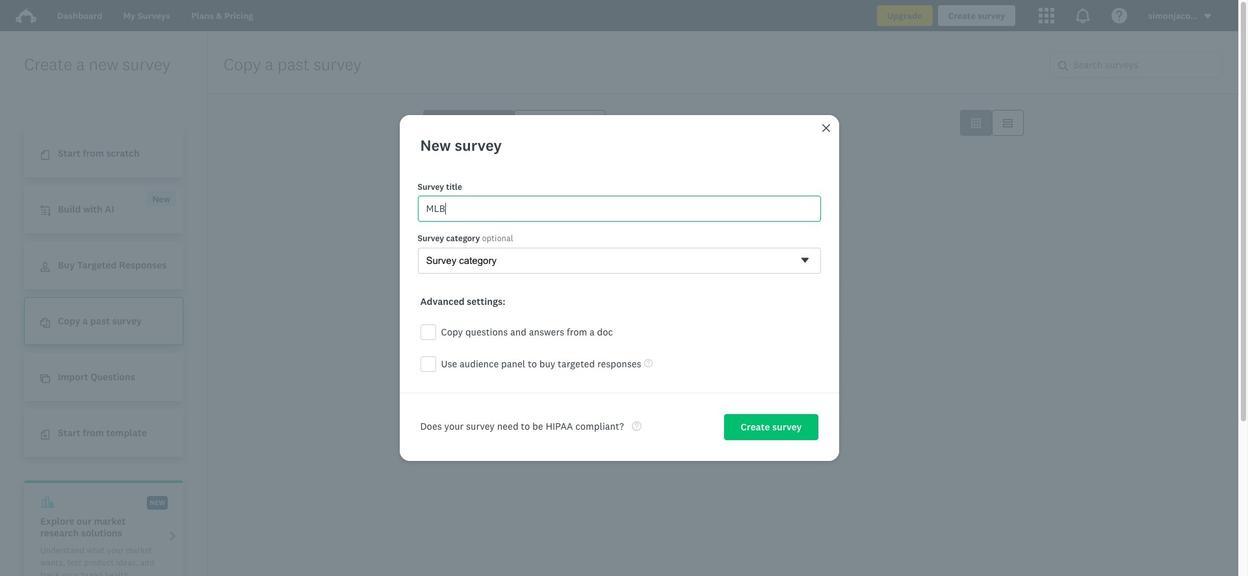 Task type: vqa. For each thing, say whether or not it's contained in the screenshot.
ArrowRight image on the right top of page
no



Task type: locate. For each thing, give the bounding box(es) containing it.
user image
[[40, 262, 50, 272]]

1 horizontal spatial starfilled image
[[824, 340, 834, 350]]

clone image
[[40, 374, 50, 384]]

0 horizontal spatial starfilled image
[[530, 118, 540, 128]]

close image
[[821, 123, 832, 133]]

dropdown arrow icon image
[[1204, 12, 1213, 21], [1205, 14, 1212, 19]]

help icon image
[[1113, 8, 1128, 23]]

0 vertical spatial help image
[[644, 359, 653, 368]]

2 brand logo image from the top
[[16, 8, 36, 23]]

0 horizontal spatial help image
[[632, 422, 642, 431]]

starfilled image
[[530, 118, 540, 128], [824, 340, 834, 350]]

1 brand logo image from the top
[[16, 5, 36, 26]]

1 horizontal spatial starfilled image
[[824, 203, 834, 213]]

documentplus image
[[40, 430, 50, 440]]

brand logo image
[[16, 5, 36, 26], [16, 8, 36, 23]]

Search surveys field
[[1069, 53, 1223, 77]]

1 vertical spatial starfilled image
[[549, 340, 558, 350]]

1 horizontal spatial help image
[[644, 359, 653, 368]]

chevronright image
[[168, 531, 178, 541]]

products icon image
[[1040, 8, 1055, 23], [1040, 8, 1055, 23]]

starfilled image
[[824, 203, 834, 213], [549, 340, 558, 350]]

grid image
[[971, 118, 981, 128]]

notification center icon image
[[1076, 8, 1092, 23]]

dialog
[[400, 115, 839, 461]]

document image
[[40, 150, 50, 160]]

Survey name field
[[418, 196, 821, 222]]

0 vertical spatial starfilled image
[[530, 118, 540, 128]]

help image
[[644, 359, 653, 368], [632, 422, 642, 431]]



Task type: describe. For each thing, give the bounding box(es) containing it.
documentclone image
[[40, 318, 50, 328]]

close image
[[823, 124, 830, 132]]

0 vertical spatial starfilled image
[[824, 203, 834, 213]]

search image
[[1059, 61, 1069, 71]]

textboxmultiple image
[[1003, 118, 1013, 128]]

0 horizontal spatial starfilled image
[[549, 340, 558, 350]]

1 vertical spatial starfilled image
[[824, 340, 834, 350]]

1 vertical spatial help image
[[632, 422, 642, 431]]



